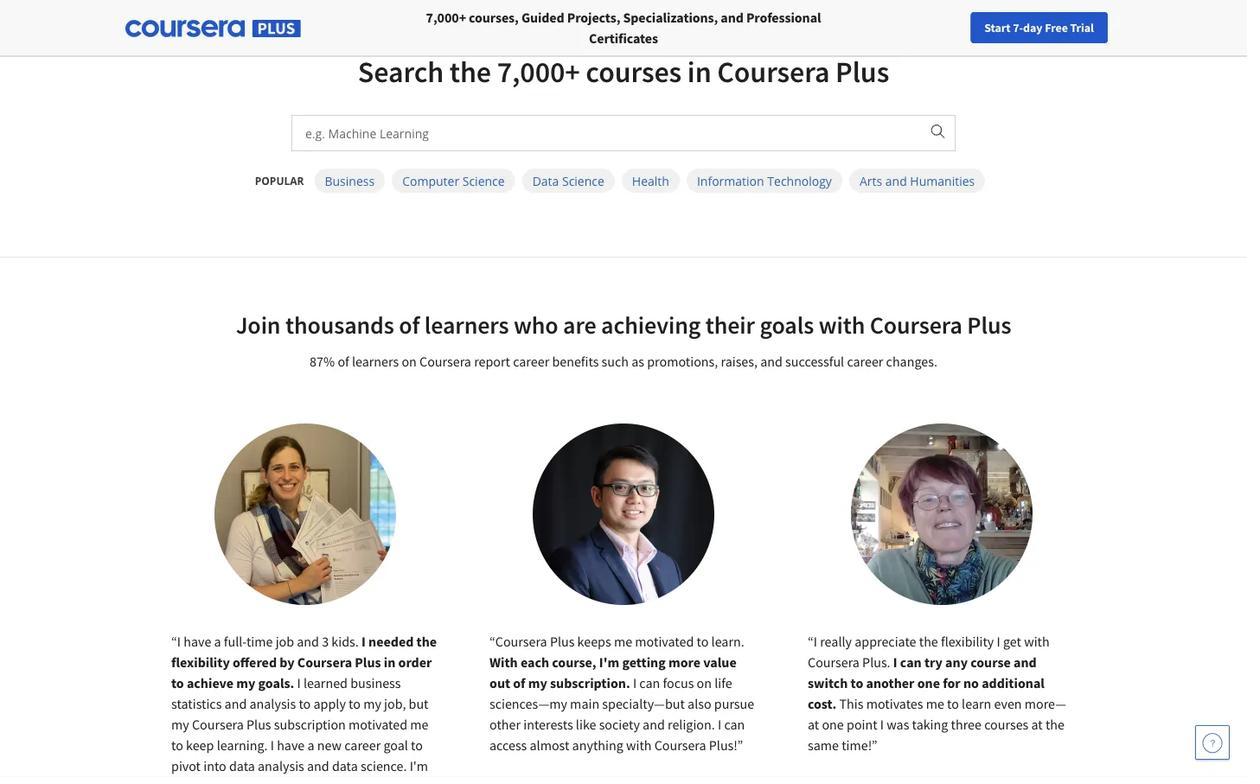 Task type: describe. For each thing, give the bounding box(es) containing it.
main
[[570, 695, 599, 713]]

career inside i learned business statistics and analysis to apply to my job, but my coursera plus subscription motivated me to keep learning. i have a new career goal to pivot into data analysis and data science.
[[344, 737, 381, 754]]

my inside i needed the flexibility offered by coursera plus in order to achieve my goals.
[[236, 675, 255, 692]]

coursera inside coursera plus keeps me motivated to learn. with each course, i'm getting more value out of my subscription.
[[495, 633, 547, 650]]

learning.
[[217, 737, 268, 754]]

each
[[521, 654, 549, 671]]

2 horizontal spatial career
[[847, 353, 883, 370]]

the inside i needed the flexibility offered by coursera plus in order to achieve my goals.
[[416, 633, 437, 650]]

getting
[[622, 654, 666, 671]]

business
[[325, 173, 375, 189]]

me inside coursera plus keeps me motivated to learn. with each course, i'm getting more value out of my subscription.
[[614, 633, 632, 650]]

start 7-day free trial
[[984, 20, 1094, 35]]

and right raises,
[[760, 353, 783, 370]]

coursera inside 'i really appreciate the flexibility i get with coursera plus.'
[[808, 654, 860, 671]]

motivated inside coursera plus keeps me motivated to learn. with each course, i'm getting more value out of my subscription.
[[635, 633, 694, 650]]

was
[[887, 716, 909, 733]]

1 vertical spatial of
[[338, 353, 349, 370]]

my down business
[[363, 695, 381, 713]]

course,
[[552, 654, 596, 671]]

taking
[[912, 716, 948, 733]]

into
[[203, 758, 226, 775]]

subscription
[[274, 716, 346, 733]]

career
[[953, 20, 987, 35]]

no
[[963, 675, 979, 692]]

keeps
[[577, 633, 611, 650]]

try
[[924, 654, 943, 671]]

life
[[715, 675, 732, 692]]

appreciate
[[855, 633, 916, 650]]

and inside the i can try any course and switch to another one for no additional cost.
[[1014, 654, 1037, 671]]

sciences—my
[[490, 695, 567, 713]]

have inside i learned business statistics and analysis to apply to my job, but my coursera plus subscription motivated me to keep learning. i have a new career goal to pivot into data analysis and data science.
[[277, 737, 305, 754]]

i inside 'this motivates me to learn even more— at one point i was taking three courses at the same time!'
[[880, 716, 884, 733]]

specialty—but
[[602, 695, 685, 713]]

1 horizontal spatial in
[[687, 53, 711, 90]]

kids.
[[332, 633, 359, 650]]

i right "goals."
[[297, 675, 301, 692]]

get
[[1003, 633, 1021, 650]]

same
[[808, 737, 839, 754]]

report
[[474, 353, 510, 370]]

arts and humanities
[[860, 173, 975, 189]]

science for data science
[[562, 173, 604, 189]]

i really appreciate the flexibility i get with coursera plus.
[[808, 633, 1050, 671]]

1 data from the left
[[229, 758, 255, 775]]

raises,
[[721, 353, 758, 370]]

courses,
[[469, 9, 519, 26]]

almost
[[530, 737, 569, 754]]

health
[[632, 173, 669, 189]]

order
[[398, 654, 432, 671]]

find your new career
[[878, 20, 987, 35]]

apply
[[313, 695, 346, 713]]

free
[[1045, 20, 1068, 35]]

1 at from the left
[[808, 716, 819, 733]]

3
[[322, 633, 329, 650]]

with inside the 'i can focus on life sciences—my main specialty—but also pursue other interests like society and religion. i can access almost anything with coursera plus!'
[[626, 737, 652, 754]]

pivot
[[171, 758, 201, 775]]

as
[[632, 353, 644, 370]]

7,000+ courses, guided projects, specializations, and professional certificates
[[426, 9, 821, 47]]

information technology button
[[687, 169, 842, 193]]

religion.
[[668, 716, 715, 733]]

thousands
[[285, 310, 394, 340]]

1 horizontal spatial learners
[[424, 310, 509, 340]]

my inside coursera plus keeps me motivated to learn. with each course, i'm getting more value out of my subscription.
[[528, 675, 547, 692]]

anything
[[572, 737, 623, 754]]

1 horizontal spatial 7,000+
[[497, 53, 580, 90]]

goals.
[[258, 675, 294, 692]]

but
[[409, 695, 429, 713]]

learn
[[962, 695, 991, 713]]

technology
[[767, 173, 832, 189]]

0 horizontal spatial have
[[184, 633, 211, 650]]

coursera up changes.
[[870, 310, 962, 340]]

1 vertical spatial learners
[[352, 353, 399, 370]]

learner image abigail p. image
[[214, 424, 396, 605]]

arts and humanities button
[[849, 169, 985, 193]]

of inside coursera plus keeps me motivated to learn. with each course, i'm getting more value out of my subscription.
[[513, 675, 525, 692]]

flexibility inside i needed the flexibility offered by coursera plus in order to achieve my goals.
[[171, 654, 230, 671]]

motivates
[[866, 695, 923, 713]]

three
[[951, 716, 982, 733]]

trial
[[1070, 20, 1094, 35]]

and inside 7,000+ courses, guided projects, specializations, and professional certificates
[[721, 9, 744, 26]]

coursera inside i learned business statistics and analysis to apply to my job, but my coursera plus subscription motivated me to keep learning. i have a new career goal to pivot into data analysis and data science.
[[192, 716, 244, 733]]

i right learning.
[[270, 737, 274, 754]]

i'm
[[599, 654, 619, 671]]

coursera plus image
[[125, 20, 301, 37]]

coursera inside the 'i can focus on life sciences—my main specialty—but also pursue other interests like society and religion. i can access almost anything with coursera plus!'
[[654, 737, 706, 754]]

more
[[669, 654, 701, 671]]

data science button
[[522, 169, 615, 193]]

0 horizontal spatial a
[[214, 633, 221, 650]]

like
[[576, 716, 596, 733]]

any
[[945, 654, 968, 671]]

learner image inés k. image
[[851, 424, 1033, 605]]

to right apply on the bottom of the page
[[349, 695, 361, 713]]

i left really
[[814, 633, 817, 650]]

7,000+ inside 7,000+ courses, guided projects, specializations, and professional certificates
[[426, 9, 466, 26]]

information technology
[[697, 173, 832, 189]]

start
[[984, 20, 1011, 35]]

and down 'achieve'
[[224, 695, 247, 713]]

0 vertical spatial courses
[[586, 53, 682, 90]]

with inside 'i really appreciate the flexibility i get with coursera plus.'
[[1024, 633, 1050, 650]]

really
[[820, 633, 852, 650]]

projects,
[[567, 9, 620, 26]]

switch
[[808, 675, 848, 692]]

learn.
[[711, 633, 744, 650]]

data science
[[532, 173, 604, 189]]

motivated inside i learned business statistics and analysis to apply to my job, but my coursera plus subscription motivated me to keep learning. i have a new career goal to pivot into data analysis and data science.
[[349, 716, 407, 733]]

0 vertical spatial analysis
[[249, 695, 296, 713]]

access
[[490, 737, 527, 754]]

the down courses,
[[450, 53, 491, 90]]

i can try any course and switch to another one for no additional cost.
[[808, 654, 1045, 713]]

achieving
[[601, 310, 701, 340]]

start 7-day free trial button
[[971, 12, 1108, 43]]

plus inside i learned business statistics and analysis to apply to my job, but my coursera plus subscription motivated me to keep learning. i have a new career goal to pivot into data analysis and data science.
[[246, 716, 271, 733]]

computer
[[402, 173, 459, 189]]

coursera plus keeps me motivated to learn. with each course, i'm getting more value out of my subscription.
[[490, 633, 744, 692]]



Task type: locate. For each thing, give the bounding box(es) containing it.
join
[[236, 310, 281, 340]]

at
[[808, 716, 819, 733], [1031, 716, 1043, 733]]

on inside the 'i can focus on life sciences—my main specialty—but also pursue other interests like society and religion. i can access almost anything with coursera plus!'
[[697, 675, 712, 692]]

on left report
[[402, 353, 417, 370]]

society
[[599, 716, 640, 733]]

of right out
[[513, 675, 525, 692]]

the inside 'i really appreciate the flexibility i get with coursera plus.'
[[919, 633, 938, 650]]

87% of learners on coursera report career benefits such as promotions, raises, and successful career changes.
[[310, 353, 937, 370]]

science
[[462, 173, 505, 189], [562, 173, 604, 189]]

0 vertical spatial a
[[214, 633, 221, 650]]

i learned business statistics and analysis to apply to my job, but my coursera plus subscription motivated me to keep learning. i have a new career goal to pivot into data analysis and data science.
[[171, 675, 429, 777]]

to up the this
[[851, 675, 863, 692]]

0 vertical spatial one
[[917, 675, 940, 692]]

can down pursue at bottom right
[[724, 716, 745, 733]]

job
[[276, 633, 294, 650]]

1 horizontal spatial data
[[332, 758, 358, 775]]

one down try
[[917, 675, 940, 692]]

1 vertical spatial me
[[926, 695, 944, 713]]

0 vertical spatial flexibility
[[941, 633, 994, 650]]

0 horizontal spatial in
[[384, 654, 396, 671]]

1 horizontal spatial on
[[697, 675, 712, 692]]

1 horizontal spatial science
[[562, 173, 604, 189]]

flexibility up 'achieve'
[[171, 654, 230, 671]]

search
[[358, 53, 444, 90]]

achieve
[[187, 675, 234, 692]]

0 vertical spatial learners
[[424, 310, 509, 340]]

can left try
[[900, 654, 922, 671]]

0 vertical spatial with
[[819, 310, 865, 340]]

2 horizontal spatial with
[[1024, 633, 1050, 650]]

1 vertical spatial a
[[307, 737, 314, 754]]

science for computer science
[[462, 173, 505, 189]]

i up plus! in the right bottom of the page
[[718, 716, 721, 733]]

with
[[490, 654, 518, 671]]

on for coursera
[[402, 353, 417, 370]]

motivated up more
[[635, 633, 694, 650]]

coursera up keep
[[192, 716, 244, 733]]

to inside the i can try any course and switch to another one for no additional cost.
[[851, 675, 863, 692]]

one up same
[[822, 716, 844, 733]]

i left "was"
[[880, 716, 884, 733]]

and down 'new' in the left bottom of the page
[[307, 758, 329, 775]]

search the 7,000+ courses in coursera plus
[[358, 53, 889, 90]]

learners
[[424, 310, 509, 340], [352, 353, 399, 370]]

1 vertical spatial can
[[639, 675, 660, 692]]

on left life
[[697, 675, 712, 692]]

your
[[903, 20, 926, 35]]

and left professional
[[721, 9, 744, 26]]

a left full- at bottom
[[214, 633, 221, 650]]

0 vertical spatial in
[[687, 53, 711, 90]]

data
[[532, 173, 559, 189]]

to up "pivot"
[[171, 737, 183, 754]]

popular
[[255, 173, 304, 188]]

learner image shi jie f. image
[[533, 424, 714, 605]]

and left 3
[[297, 633, 319, 650]]

analysis down "goals."
[[249, 695, 296, 713]]

a left 'new' in the left bottom of the page
[[307, 737, 314, 754]]

professional
[[746, 9, 821, 26]]

plus!
[[709, 737, 737, 754]]

my down each
[[528, 675, 547, 692]]

0 horizontal spatial learners
[[352, 353, 399, 370]]

of right '87%'
[[338, 353, 349, 370]]

career down who on the left of page
[[513, 353, 549, 370]]

science right computer
[[462, 173, 505, 189]]

course
[[971, 654, 1011, 671]]

for
[[943, 675, 961, 692]]

with right get
[[1024, 633, 1050, 650]]

1 vertical spatial 7,000+
[[497, 53, 580, 90]]

changes.
[[886, 353, 937, 370]]

i right "kids."
[[361, 633, 366, 650]]

another
[[866, 675, 915, 692]]

even
[[994, 695, 1022, 713]]

1 vertical spatial on
[[697, 675, 712, 692]]

0 horizontal spatial data
[[229, 758, 255, 775]]

1 vertical spatial motivated
[[349, 716, 407, 733]]

goals
[[760, 310, 814, 340]]

me up i'm
[[614, 633, 632, 650]]

0 vertical spatial have
[[184, 633, 211, 650]]

coursera
[[717, 53, 830, 90], [870, 310, 962, 340], [419, 353, 471, 370], [495, 633, 547, 650], [297, 654, 352, 671], [808, 654, 860, 671], [192, 716, 244, 733], [654, 737, 706, 754]]

None search field
[[238, 11, 532, 45]]

can for try
[[900, 654, 922, 671]]

i can focus on life sciences—my main specialty—but also pursue other interests like society and religion. i can access almost anything with coursera plus!
[[490, 675, 754, 754]]

1 horizontal spatial me
[[614, 633, 632, 650]]

business button
[[314, 169, 385, 193]]

successful
[[785, 353, 844, 370]]

are
[[563, 310, 596, 340]]

statistics
[[171, 695, 222, 713]]

courses inside 'this motivates me to learn even more— at one point i was taking three courses at the same time!'
[[984, 716, 1029, 733]]

and up additional
[[1014, 654, 1037, 671]]

to right goal
[[411, 737, 423, 754]]

1 horizontal spatial can
[[724, 716, 745, 733]]

0 vertical spatial 7,000+
[[426, 9, 466, 26]]

arts
[[860, 173, 882, 189]]

the down "more—"
[[1046, 716, 1065, 733]]

0 vertical spatial can
[[900, 654, 922, 671]]

subscription.
[[550, 675, 630, 692]]

2 vertical spatial with
[[626, 737, 652, 754]]

new
[[928, 20, 951, 35]]

i have a full-time job and 3 kids.
[[177, 633, 361, 650]]

to down for
[[947, 695, 959, 713]]

i
[[177, 633, 181, 650], [361, 633, 366, 650], [814, 633, 817, 650], [997, 633, 1000, 650], [893, 654, 897, 671], [297, 675, 301, 692], [633, 675, 637, 692], [718, 716, 721, 733], [880, 716, 884, 733], [270, 737, 274, 754]]

their
[[705, 310, 755, 340]]

2 vertical spatial me
[[410, 716, 429, 733]]

2 at from the left
[[1031, 716, 1043, 733]]

more—
[[1025, 695, 1066, 713]]

at down "more—"
[[1031, 716, 1043, 733]]

1 horizontal spatial career
[[513, 353, 549, 370]]

one inside the i can try any course and switch to another one for no additional cost.
[[917, 675, 940, 692]]

1 horizontal spatial of
[[399, 310, 420, 340]]

courses down even
[[984, 716, 1029, 733]]

learners up report
[[424, 310, 509, 340]]

plus inside coursera plus keeps me motivated to learn. with each course, i'm getting more value out of my subscription.
[[550, 633, 575, 650]]

me inside 'this motivates me to learn even more— at one point i was taking three courses at the same time!'
[[926, 695, 944, 713]]

i left get
[[997, 633, 1000, 650]]

by
[[280, 654, 295, 671]]

promotions,
[[647, 353, 718, 370]]

i right the plus.
[[893, 654, 897, 671]]

0 horizontal spatial me
[[410, 716, 429, 733]]

business
[[350, 675, 401, 692]]

can down getting
[[639, 675, 660, 692]]

help center image
[[1202, 733, 1223, 753]]

1 vertical spatial with
[[1024, 633, 1050, 650]]

0 horizontal spatial at
[[808, 716, 819, 733]]

to inside i needed the flexibility offered by coursera plus in order to achieve my goals.
[[171, 675, 184, 692]]

0 horizontal spatial career
[[344, 737, 381, 754]]

a
[[214, 633, 221, 650], [307, 737, 314, 754]]

interests
[[523, 716, 573, 733]]

one inside 'this motivates me to learn even more— at one point i was taking three courses at the same time!'
[[822, 716, 844, 733]]

with down society
[[626, 737, 652, 754]]

coursera inside i needed the flexibility offered by coursera plus in order to achieve my goals.
[[297, 654, 352, 671]]

full-
[[224, 633, 246, 650]]

me up taking
[[926, 695, 944, 713]]

analysis down learning.
[[258, 758, 304, 775]]

show notifications image
[[1014, 22, 1034, 42]]

career right 'new' in the left bottom of the page
[[344, 737, 381, 754]]

2 vertical spatial can
[[724, 716, 745, 733]]

1 horizontal spatial courses
[[984, 716, 1029, 733]]

find your new career link
[[870, 17, 995, 39]]

plus inside i needed the flexibility offered by coursera plus in order to achieve my goals.
[[355, 654, 381, 671]]

can for focus
[[639, 675, 660, 692]]

courses down certificates
[[586, 53, 682, 90]]

0 horizontal spatial science
[[462, 173, 505, 189]]

0 horizontal spatial motivated
[[349, 716, 407, 733]]

1 science from the left
[[462, 173, 505, 189]]

also
[[688, 695, 711, 713]]

1 vertical spatial have
[[277, 737, 305, 754]]

a inside i learned business statistics and analysis to apply to my job, but my coursera plus subscription motivated me to keep learning. i have a new career goal to pivot into data analysis and data science.
[[307, 737, 314, 754]]

day
[[1023, 20, 1043, 35]]

Search the 7,000+ courses in Coursera Plus text field
[[292, 116, 919, 150]]

health button
[[622, 169, 680, 193]]

1 vertical spatial flexibility
[[171, 654, 230, 671]]

to up subscription
[[299, 695, 311, 713]]

0 vertical spatial of
[[399, 310, 420, 340]]

1 horizontal spatial a
[[307, 737, 314, 754]]

2 data from the left
[[332, 758, 358, 775]]

2 science from the left
[[562, 173, 604, 189]]

coursera image
[[21, 14, 131, 42]]

my down 'offered'
[[236, 675, 255, 692]]

0 horizontal spatial can
[[639, 675, 660, 692]]

the inside 'this motivates me to learn even more— at one point i was taking three courses at the same time!'
[[1046, 716, 1065, 733]]

career left changes.
[[847, 353, 883, 370]]

have down subscription
[[277, 737, 305, 754]]

1 horizontal spatial flexibility
[[941, 633, 994, 650]]

1 vertical spatial courses
[[984, 716, 1029, 733]]

the
[[450, 53, 491, 90], [416, 633, 437, 650], [919, 633, 938, 650], [1046, 716, 1065, 733]]

1 horizontal spatial with
[[819, 310, 865, 340]]

time
[[246, 633, 273, 650]]

1 vertical spatial analysis
[[258, 758, 304, 775]]

benefits
[[552, 353, 599, 370]]

such
[[602, 353, 629, 370]]

point
[[847, 716, 878, 733]]

2 horizontal spatial can
[[900, 654, 922, 671]]

7,000+ down guided at top
[[497, 53, 580, 90]]

with up successful
[[819, 310, 865, 340]]

i left full- at bottom
[[177, 633, 181, 650]]

additional
[[982, 675, 1045, 692]]

to inside 'this motivates me to learn even more— at one point i was taking three courses at the same time!'
[[947, 695, 959, 713]]

me down but
[[410, 716, 429, 733]]

goal
[[383, 737, 408, 754]]

learners down thousands
[[352, 353, 399, 370]]

1 vertical spatial one
[[822, 716, 844, 733]]

science right data
[[562, 173, 604, 189]]

data down learning.
[[229, 758, 255, 775]]

1 horizontal spatial motivated
[[635, 633, 694, 650]]

0 horizontal spatial flexibility
[[171, 654, 230, 671]]

job,
[[384, 695, 406, 713]]

to inside coursera plus keeps me motivated to learn. with each course, i'm getting more value out of my subscription.
[[697, 633, 709, 650]]

plus.
[[862, 654, 890, 671]]

0 vertical spatial motivated
[[635, 633, 694, 650]]

and inside the 'i can focus on life sciences—my main specialty—but also pursue other interests like society and religion. i can access almost anything with coursera plus!'
[[643, 716, 665, 733]]

coursera down 3
[[297, 654, 352, 671]]

guided
[[521, 9, 564, 26]]

2 horizontal spatial me
[[926, 695, 944, 713]]

in down "needed"
[[384, 654, 396, 671]]

coursera down religion.
[[654, 737, 706, 754]]

0 vertical spatial on
[[402, 353, 417, 370]]

to up statistics
[[171, 675, 184, 692]]

i inside i needed the flexibility offered by coursera plus in order to achieve my goals.
[[361, 633, 366, 650]]

information
[[697, 173, 764, 189]]

computer science
[[402, 173, 505, 189]]

in
[[687, 53, 711, 90], [384, 654, 396, 671]]

and inside button
[[885, 173, 907, 189]]

offered
[[233, 654, 277, 671]]

in inside i needed the flexibility offered by coursera plus in order to achieve my goals.
[[384, 654, 396, 671]]

humanities
[[910, 173, 975, 189]]

1 horizontal spatial have
[[277, 737, 305, 754]]

2 horizontal spatial of
[[513, 675, 525, 692]]

0 horizontal spatial 7,000+
[[426, 9, 466, 26]]

the up order
[[416, 633, 437, 650]]

data down 'new' in the left bottom of the page
[[332, 758, 358, 775]]

i inside the i can try any course and switch to another one for no additional cost.
[[893, 654, 897, 671]]

i up specialty—but
[[633, 675, 637, 692]]

and right arts
[[885, 173, 907, 189]]

learned
[[304, 675, 348, 692]]

0 horizontal spatial of
[[338, 353, 349, 370]]

of right thousands
[[399, 310, 420, 340]]

time!
[[842, 737, 872, 754]]

coursera up each
[[495, 633, 547, 650]]

at down cost.
[[808, 716, 819, 733]]

1 horizontal spatial at
[[1031, 716, 1043, 733]]

the up try
[[919, 633, 938, 650]]

motivated down job,
[[349, 716, 407, 733]]

coursera down really
[[808, 654, 860, 671]]

other
[[490, 716, 521, 733]]

1 vertical spatial in
[[384, 654, 396, 671]]

0 horizontal spatial with
[[626, 737, 652, 754]]

and down specialty—but
[[643, 716, 665, 733]]

in down specializations,
[[687, 53, 711, 90]]

0 vertical spatial me
[[614, 633, 632, 650]]

coursera left report
[[419, 353, 471, 370]]

2 vertical spatial of
[[513, 675, 525, 692]]

1 horizontal spatial one
[[917, 675, 940, 692]]

can inside the i can try any course and switch to another one for no additional cost.
[[900, 654, 922, 671]]

with
[[819, 310, 865, 340], [1024, 633, 1050, 650], [626, 737, 652, 754]]

flexibility up any
[[941, 633, 994, 650]]

flexibility inside 'i really appreciate the flexibility i get with coursera plus.'
[[941, 633, 994, 650]]

analysis
[[249, 695, 296, 713], [258, 758, 304, 775]]

my down statistics
[[171, 716, 189, 733]]

0 horizontal spatial on
[[402, 353, 417, 370]]

to left the learn.
[[697, 633, 709, 650]]

have
[[184, 633, 211, 650], [277, 737, 305, 754]]

have left full- at bottom
[[184, 633, 211, 650]]

on for life
[[697, 675, 712, 692]]

i needed the flexibility offered by coursera plus in order to achieve my goals.
[[171, 633, 437, 692]]

specializations,
[[623, 9, 718, 26]]

cost.
[[808, 695, 837, 713]]

out
[[490, 675, 510, 692]]

me inside i learned business statistics and analysis to apply to my job, but my coursera plus subscription motivated me to keep learning. i have a new career goal to pivot into data analysis and data science.
[[410, 716, 429, 733]]

0 horizontal spatial courses
[[586, 53, 682, 90]]

coursera down professional
[[717, 53, 830, 90]]

of
[[399, 310, 420, 340], [338, 353, 349, 370], [513, 675, 525, 692]]

7,000+ left courses,
[[426, 9, 466, 26]]

0 horizontal spatial one
[[822, 716, 844, 733]]



Task type: vqa. For each thing, say whether or not it's contained in the screenshot.
months corresponding to Meta Database Engineer Professional Certificate
no



